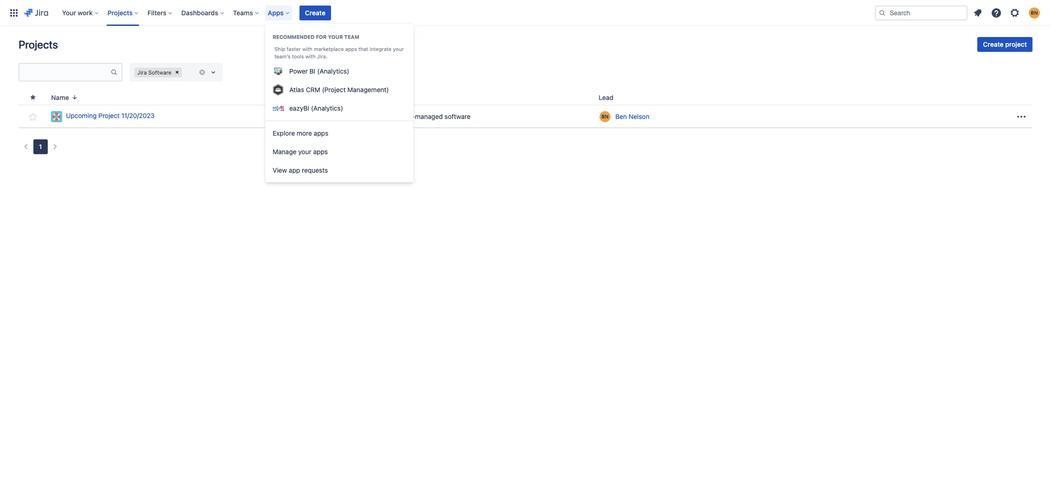 Task type: locate. For each thing, give the bounding box(es) containing it.
your work button
[[59, 5, 102, 20]]

(analytics) inside power bi (analytics) link
[[317, 67, 349, 75]]

that
[[359, 46, 368, 52]]

work
[[78, 9, 93, 16]]

1 horizontal spatial create
[[983, 40, 1004, 48]]

0 horizontal spatial projects
[[19, 38, 58, 51]]

your up marketplace
[[328, 34, 343, 40]]

your work
[[62, 9, 93, 16]]

with up tools
[[302, 46, 312, 52]]

manage
[[273, 148, 297, 156]]

manage your apps
[[273, 148, 328, 156]]

projects button
[[105, 5, 142, 20]]

for
[[316, 34, 327, 40]]

with
[[302, 46, 312, 52], [305, 53, 316, 59]]

(analytics)
[[317, 67, 349, 75], [311, 104, 343, 112]]

primary element
[[6, 0, 875, 26]]

your
[[328, 34, 343, 40], [393, 46, 404, 52], [298, 148, 312, 156]]

2 horizontal spatial your
[[393, 46, 404, 52]]

0 horizontal spatial your
[[298, 148, 312, 156]]

apps
[[345, 46, 357, 52], [314, 129, 328, 137], [313, 148, 328, 156]]

apps down team
[[345, 46, 357, 52]]

(analytics) down jira. on the left of page
[[317, 67, 349, 75]]

jira image
[[24, 7, 48, 18], [24, 7, 48, 18]]

group
[[265, 24, 414, 121]]

apps button
[[265, 5, 293, 20]]

apps right more
[[314, 129, 328, 137]]

apps up requests
[[313, 148, 328, 156]]

appswitcher icon image
[[8, 7, 19, 18]]

0 vertical spatial create
[[305, 9, 326, 16]]

upcoming project 11/20/2023 link
[[51, 111, 267, 122]]

team-
[[396, 112, 415, 120]]

(analytics) down (project
[[311, 104, 343, 112]]

dashboards button
[[179, 5, 228, 20]]

integrate
[[370, 46, 392, 52]]

project
[[1006, 40, 1027, 48]]

projects
[[107, 9, 133, 16], [19, 38, 58, 51]]

your profile and settings image
[[1029, 7, 1040, 18]]

2 vertical spatial your
[[298, 148, 312, 156]]

2 vertical spatial apps
[[313, 148, 328, 156]]

group containing power bi (analytics)
[[265, 24, 414, 121]]

create project
[[983, 40, 1027, 48]]

teams button
[[230, 5, 262, 20]]

crm
[[306, 86, 320, 94]]

create up recommended for your team
[[305, 9, 326, 16]]

faster
[[287, 46, 301, 52]]

1
[[39, 143, 42, 151]]

11/20/2023
[[121, 112, 155, 120]]

ben
[[616, 112, 627, 120]]

projects down appswitcher icon
[[19, 38, 58, 51]]

banner
[[0, 0, 1051, 26]]

1 vertical spatial (analytics)
[[311, 104, 343, 112]]

your right integrate
[[393, 46, 404, 52]]

create button
[[300, 5, 331, 20]]

eazybi
[[289, 104, 309, 112]]

1 vertical spatial create
[[983, 40, 1004, 48]]

1 vertical spatial your
[[393, 46, 404, 52]]

your inside ship faster with marketplace apps that integrate your team's tools with jira.
[[393, 46, 404, 52]]

create inside 'button'
[[305, 9, 326, 16]]

clear image
[[198, 69, 206, 76]]

create
[[305, 9, 326, 16], [983, 40, 1004, 48]]

explore more apps link
[[265, 124, 414, 143]]

projects right work
[[107, 9, 133, 16]]

1 vertical spatial apps
[[314, 129, 328, 137]]

team's
[[275, 53, 291, 59]]

0 vertical spatial (analytics)
[[317, 67, 349, 75]]

view
[[273, 166, 287, 174]]

software
[[445, 112, 471, 120]]

upcoming project 11/20/2023
[[66, 112, 155, 120]]

0 vertical spatial projects
[[107, 9, 133, 16]]

0 vertical spatial your
[[328, 34, 343, 40]]

1 vertical spatial with
[[305, 53, 316, 59]]

previous image
[[20, 141, 32, 153]]

help image
[[991, 7, 1002, 18]]

0 vertical spatial apps
[[345, 46, 357, 52]]

powerbi logo image
[[273, 66, 284, 77]]

search image
[[879, 9, 886, 16]]

with left jira. on the left of page
[[305, 53, 316, 59]]

None text field
[[19, 66, 110, 79]]

your down more
[[298, 148, 312, 156]]

view app requests link
[[265, 161, 414, 180]]

banner containing your work
[[0, 0, 1051, 26]]

atlas
[[289, 86, 304, 94]]

notifications image
[[973, 7, 984, 18]]

management)
[[347, 86, 389, 94]]

jira.
[[317, 53, 328, 59]]

filters button
[[145, 5, 176, 20]]

create inside button
[[983, 40, 1004, 48]]

teams
[[233, 9, 253, 16]]

software
[[148, 69, 172, 76]]

filters
[[148, 9, 167, 16]]

star upcoming project 11/20/2023 image
[[27, 111, 39, 122]]

up1
[[274, 112, 286, 120]]

1 horizontal spatial projects
[[107, 9, 133, 16]]

0 horizontal spatial create
[[305, 9, 326, 16]]

more
[[297, 129, 312, 137]]

create left project
[[983, 40, 1004, 48]]



Task type: vqa. For each thing, say whether or not it's contained in the screenshot.
second "find" from the top
no



Task type: describe. For each thing, give the bounding box(es) containing it.
lead
[[599, 93, 614, 101]]

Search field
[[875, 5, 968, 20]]

0 vertical spatial with
[[302, 46, 312, 52]]

dashboards
[[181, 9, 218, 16]]

settings image
[[1010, 7, 1021, 18]]

eazybi (analytics)
[[289, 104, 343, 112]]

(project
[[322, 86, 346, 94]]

power bi (analytics) link
[[265, 62, 414, 81]]

eazybi (analytics) link
[[265, 99, 414, 118]]

your inside manage your apps link
[[298, 148, 312, 156]]

bi
[[310, 67, 315, 75]]

recommended for your team
[[273, 34, 359, 40]]

team
[[344, 34, 359, 40]]

upcoming
[[66, 112, 97, 120]]

next image
[[49, 141, 61, 153]]

explore
[[273, 129, 295, 137]]

1 button
[[33, 140, 48, 154]]

1 vertical spatial projects
[[19, 38, 58, 51]]

clear image
[[173, 69, 181, 76]]

project
[[98, 112, 120, 120]]

marketplace
[[314, 46, 344, 52]]

power
[[289, 67, 308, 75]]

ben nelson
[[616, 112, 650, 120]]

eazybi logo image
[[273, 103, 284, 114]]

create for create
[[305, 9, 326, 16]]

jira
[[137, 69, 147, 76]]

name
[[51, 93, 69, 101]]

managed
[[415, 112, 443, 120]]

atlascmr logo image
[[273, 84, 284, 96]]

ship faster with marketplace apps that integrate your team's tools with jira.
[[275, 46, 404, 59]]

projects inside dropdown button
[[107, 9, 133, 16]]

nelson
[[629, 112, 650, 120]]

recommended
[[273, 34, 315, 40]]

apps
[[268, 9, 284, 16]]

requests
[[302, 166, 328, 174]]

ship
[[275, 46, 285, 52]]

key
[[274, 93, 286, 101]]

lead button
[[595, 92, 625, 103]]

name button
[[47, 92, 82, 103]]

atlas crm (project management)
[[289, 86, 389, 94]]

key button
[[271, 92, 297, 103]]

jira software
[[137, 69, 172, 76]]

team-managed software
[[396, 112, 471, 120]]

power bi (analytics)
[[289, 67, 349, 75]]

apps for explore more apps
[[314, 129, 328, 137]]

(analytics) inside eazybi (analytics) link
[[311, 104, 343, 112]]

create for create project
[[983, 40, 1004, 48]]

tools
[[292, 53, 304, 59]]

manage your apps link
[[265, 143, 414, 161]]

atlas crm (project management) link
[[265, 81, 414, 99]]

open image
[[208, 67, 219, 78]]

apps for manage your apps
[[313, 148, 328, 156]]

view app requests
[[273, 166, 328, 174]]

ben nelson link
[[616, 112, 650, 121]]

1 horizontal spatial your
[[328, 34, 343, 40]]

explore more apps
[[273, 129, 328, 137]]

create project button
[[978, 37, 1033, 52]]

app
[[289, 166, 300, 174]]

apps inside ship faster with marketplace apps that integrate your team's tools with jira.
[[345, 46, 357, 52]]

your
[[62, 9, 76, 16]]

more image
[[1016, 111, 1027, 122]]



